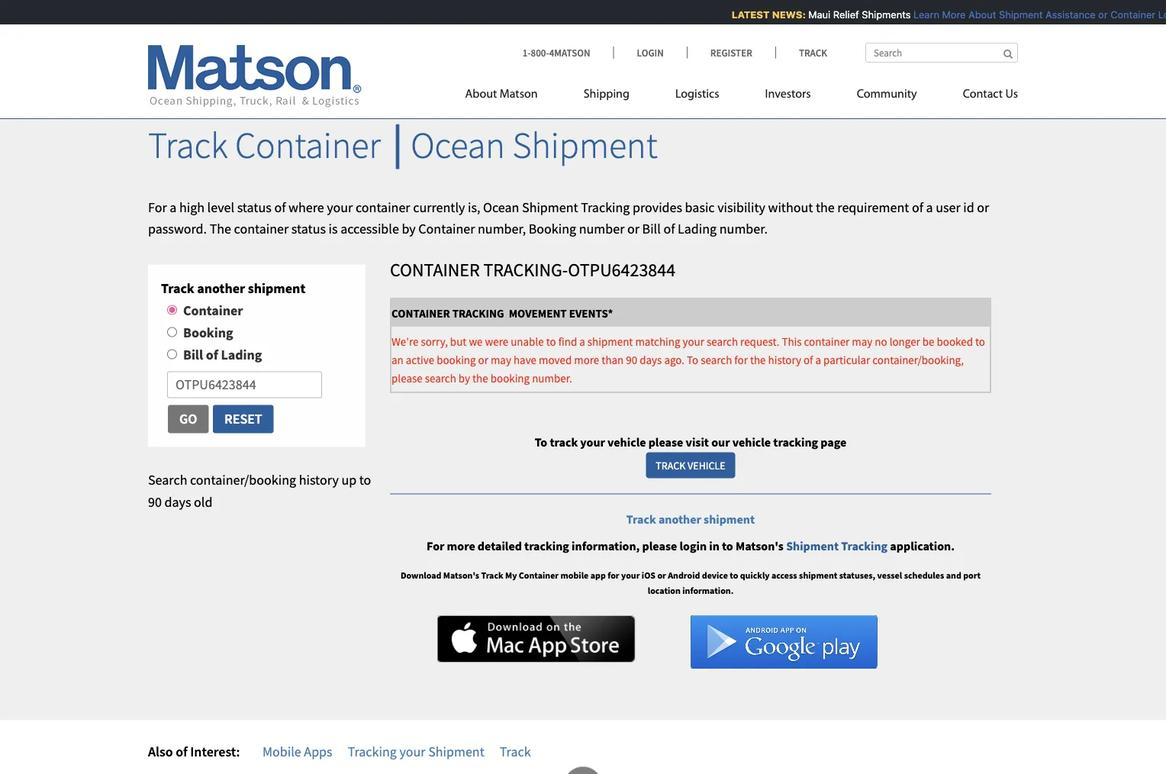 Task type: vqa. For each thing, say whether or not it's contained in the screenshot.
4MATSON
yes



Task type: locate. For each thing, give the bounding box(es) containing it.
status right the level
[[237, 198, 272, 216]]

shipment inside for a high level status of where your container currently is, ocean shipment tracking provides basic visibility without the requirement of a user id or password. the container status is accessible by container number, booking number or bill of lading number.
[[522, 198, 578, 216]]

1 vertical spatial for
[[427, 539, 445, 554]]

track another shipment up for more detailed tracking information, please login in to matson's shipment tracking application.
[[627, 511, 755, 527]]

about matson link
[[465, 81, 561, 112]]

booking up the container tracking-otpu6423844 on the top of page
[[529, 220, 577, 238]]

matson's right the download
[[444, 570, 480, 582]]

2 vertical spatial the
[[473, 371, 488, 385]]

0 horizontal spatial days
[[165, 493, 191, 510]]

search left request.
[[707, 334, 738, 348]]

1 horizontal spatial track another shipment
[[627, 511, 755, 527]]

your inside we're sorry, but we were unable to find a shipment matching your search request. this container may no longer be booked to an active booking or may have moved more than 90 days ago. to search for the history of a particular container/booking, please search by the booking number.
[[683, 334, 705, 348]]

for down request.
[[735, 352, 748, 367]]

tracking left page
[[774, 435, 819, 450]]

1 horizontal spatial about
[[963, 9, 991, 20]]

0 vertical spatial history
[[769, 352, 802, 367]]

user
[[936, 198, 961, 216]]

lading down basic
[[678, 220, 717, 238]]

1 vehicle from the left
[[608, 435, 646, 450]]

mobile apps link
[[263, 743, 333, 760]]

may down were
[[491, 352, 512, 367]]

number. inside for a high level status of where your container currently is, ocean shipment tracking provides basic visibility without the requirement of a user id or password. the container status is accessible by container number, booking number or bill of lading number.
[[720, 220, 768, 238]]

to
[[687, 352, 699, 367], [535, 435, 548, 450]]

number. inside we're sorry, but we were unable to find a shipment matching your search request. this container may no longer be booked to an active booking or may have moved more than 90 days ago. to search for the history of a particular container/booking, please search by the booking number.
[[532, 371, 572, 385]]

0 horizontal spatial history
[[299, 471, 339, 488]]

tracking right apps
[[348, 743, 397, 760]]

number. down visibility on the right
[[720, 220, 768, 238]]

1 horizontal spatial status
[[292, 220, 326, 238]]

status down where
[[292, 220, 326, 238]]

may left the no
[[852, 334, 873, 348]]

is,
[[468, 198, 481, 216]]

booking up bill of lading
[[183, 324, 233, 341]]

or right id in the right of the page
[[978, 198, 990, 216]]

1 vertical spatial to
[[535, 435, 548, 450]]

0 horizontal spatial booking
[[183, 324, 233, 341]]

0 horizontal spatial matson's
[[444, 570, 480, 582]]

more left detailed
[[447, 539, 475, 554]]

days down search
[[165, 493, 191, 510]]

container/booking
[[190, 471, 296, 488]]

1 horizontal spatial vehicle
[[733, 435, 771, 450]]

track another shipment
[[161, 280, 306, 297], [627, 511, 755, 527]]

90
[[626, 352, 638, 367], [148, 493, 162, 510]]

0 vertical spatial to
[[687, 352, 699, 367]]

history
[[769, 352, 802, 367], [299, 471, 339, 488]]

1 horizontal spatial number.
[[720, 220, 768, 238]]

history left the up
[[299, 471, 339, 488]]

learn more about shipment assistance or container loa link
[[908, 9, 1167, 20]]

0 vertical spatial please
[[392, 371, 423, 385]]

0 vertical spatial the
[[816, 198, 835, 216]]

bill down provides
[[643, 220, 661, 238]]

1 vertical spatial may
[[491, 352, 512, 367]]

1 vertical spatial about
[[465, 88, 497, 100]]

bill right bill of lading option
[[183, 346, 203, 363]]

to
[[546, 334, 556, 348], [976, 334, 986, 348], [359, 471, 371, 488], [722, 539, 734, 554], [730, 570, 739, 582]]

1 vertical spatial search
[[701, 352, 733, 367]]

matson
[[500, 88, 538, 100]]

0 horizontal spatial may
[[491, 352, 512, 367]]

Search search field
[[866, 43, 1019, 63]]

booked
[[937, 334, 974, 348]]

a
[[170, 198, 177, 216], [927, 198, 934, 216], [580, 334, 586, 348], [816, 352, 822, 367]]

of left where
[[274, 198, 286, 216]]

track vehicle link
[[646, 452, 736, 478]]

for inside download matson's track my container mobile app for your ios or android device to quickly access shipment statuses, vessel schedules and port location information.
[[608, 570, 620, 582]]

vehicle right 'track'
[[608, 435, 646, 450]]

the inside for a high level status of where your container currently is, ocean shipment tracking provides basic visibility without the requirement of a user id or password. the container status is accessible by container number, booking number or bill of lading number.
[[816, 198, 835, 216]]

0 horizontal spatial by
[[402, 220, 416, 238]]

please
[[392, 371, 423, 385], [649, 435, 684, 450], [643, 539, 678, 554]]

our
[[712, 435, 730, 450]]

the right without
[[816, 198, 835, 216]]

to right device on the bottom of the page
[[730, 570, 739, 582]]

number.
[[720, 220, 768, 238], [532, 371, 572, 385]]

container inside we're sorry, but we were unable to find a shipment matching your search request. this container may no longer be booked to an active booking or may have moved more than 90 days ago. to search for the history of a particular container/booking, please search by the booking number.
[[804, 334, 850, 348]]

search container/booking history up to 90 days old
[[148, 471, 371, 510]]

more left than
[[574, 352, 600, 367]]

for right app
[[608, 570, 620, 582]]

your
[[327, 198, 353, 216], [683, 334, 705, 348], [581, 435, 605, 450], [622, 570, 640, 582], [400, 743, 426, 760]]

another
[[197, 280, 245, 297], [659, 511, 702, 527]]

bill
[[643, 220, 661, 238], [183, 346, 203, 363]]

for more detailed tracking information, please login in to matson's shipment tracking application.
[[427, 539, 955, 554]]

track link
[[776, 46, 828, 59], [500, 743, 531, 760]]

container
[[1105, 9, 1150, 20], [235, 122, 381, 168], [419, 220, 475, 238], [390, 258, 480, 281], [183, 302, 243, 319], [392, 306, 450, 320], [519, 570, 559, 582]]

None button
[[167, 404, 210, 434], [212, 404, 275, 434], [167, 404, 210, 434], [212, 404, 275, 434]]

booking down the 'but'
[[437, 352, 476, 367]]

or down we
[[478, 352, 489, 367]]

0 horizontal spatial track link
[[500, 743, 531, 760]]

top menu navigation
[[465, 81, 1019, 112]]

lading up enter container # text field
[[221, 346, 262, 363]]

1 vertical spatial container
[[234, 220, 289, 238]]

matson's
[[736, 539, 784, 554], [444, 570, 480, 582]]

1 horizontal spatial for
[[427, 539, 445, 554]]

0 horizontal spatial booking
[[437, 352, 476, 367]]

container up particular at the top of page
[[804, 334, 850, 348]]

1 horizontal spatial booking
[[529, 220, 577, 238]]

1-800-4matson link
[[523, 46, 614, 59]]

Bill of Lading radio
[[167, 349, 177, 359]]

were
[[485, 334, 509, 348]]

track inside track vehicle link
[[656, 458, 686, 472]]

number. down moved
[[532, 371, 572, 385]]

bill inside for a high level status of where your container currently is, ocean shipment tracking provides basic visibility without the requirement of a user id or password. the container status is accessible by container number, booking number or bill of lading number.
[[643, 220, 661, 238]]

vehicle
[[608, 435, 646, 450], [733, 435, 771, 450]]

visibility
[[718, 198, 766, 216]]

1 vertical spatial booking
[[491, 371, 530, 385]]

Enter Container # text field
[[167, 372, 322, 398]]

by down the 'but'
[[459, 371, 470, 385]]

2 horizontal spatial the
[[816, 198, 835, 216]]

login
[[680, 539, 707, 554]]

1 vertical spatial please
[[649, 435, 684, 450]]

in
[[710, 539, 720, 554]]

lading
[[678, 220, 717, 238], [221, 346, 262, 363]]

1 horizontal spatial the
[[750, 352, 766, 367]]

vessel
[[878, 570, 903, 582]]

about matson
[[465, 88, 538, 100]]

moved
[[539, 352, 572, 367]]

0 vertical spatial matson's
[[736, 539, 784, 554]]

of right bill of lading option
[[206, 346, 218, 363]]

0 horizontal spatial bill
[[183, 346, 203, 363]]

0 vertical spatial days
[[640, 352, 662, 367]]

please up ios
[[643, 539, 678, 554]]

by inside we're sorry, but we were unable to find a shipment matching your search request. this container may no longer be booked to an active booking or may have moved more than 90 days ago. to search for the history of a particular container/booking, please search by the booking number.
[[459, 371, 470, 385]]

vehicle right our
[[733, 435, 771, 450]]

0 horizontal spatial container
[[234, 220, 289, 238]]

for up the download
[[427, 539, 445, 554]]

tracking inside for a high level status of where your container currently is, ocean shipment tracking provides basic visibility without the requirement of a user id or password. the container status is accessible by container number, booking number or bill of lading number.
[[581, 198, 630, 216]]

container up accessible
[[356, 198, 411, 216]]

booking
[[437, 352, 476, 367], [491, 371, 530, 385]]

0 horizontal spatial to
[[535, 435, 548, 450]]

2 vertical spatial container
[[804, 334, 850, 348]]

search right ago.
[[701, 352, 733, 367]]

tracking up number
[[581, 198, 630, 216]]

search down active at left
[[425, 371, 456, 385]]

0 vertical spatial number.
[[720, 220, 768, 238]]

2 horizontal spatial container
[[804, 334, 850, 348]]

0 vertical spatial booking
[[529, 220, 577, 238]]

1 vertical spatial matson's
[[444, 570, 480, 582]]

history inside search container/booking history up to 90 days old
[[299, 471, 339, 488]]

logistics link
[[653, 81, 743, 112]]

to left 'track'
[[535, 435, 548, 450]]

or
[[1093, 9, 1103, 20], [978, 198, 990, 216], [628, 220, 640, 238], [478, 352, 489, 367], [658, 570, 666, 582]]

please down an
[[392, 371, 423, 385]]

0 vertical spatial another
[[197, 280, 245, 297]]

0 horizontal spatial another
[[197, 280, 245, 297]]

latest news: maui relief shipments learn more about shipment assistance or container loa
[[726, 9, 1167, 20]]

of left user
[[912, 198, 924, 216]]

0 vertical spatial bill
[[643, 220, 661, 238]]

1 horizontal spatial more
[[574, 352, 600, 367]]

1 horizontal spatial another
[[659, 511, 702, 527]]

0 vertical spatial 90
[[626, 352, 638, 367]]

0 vertical spatial tracking
[[581, 198, 630, 216]]

to inside download matson's track my container mobile app for your ios or android device to quickly access shipment statuses, vessel schedules and port location information.
[[730, 570, 739, 582]]

0 vertical spatial for
[[735, 352, 748, 367]]

about
[[963, 9, 991, 20], [465, 88, 497, 100]]

1 vertical spatial number.
[[532, 371, 572, 385]]

also
[[148, 743, 173, 760]]

0 horizontal spatial number.
[[532, 371, 572, 385]]

booking down have
[[491, 371, 530, 385]]

2 vertical spatial tracking
[[348, 743, 397, 760]]

days down "matching"
[[640, 352, 662, 367]]

1 vertical spatial track another shipment
[[627, 511, 755, 527]]

1 horizontal spatial 90
[[626, 352, 638, 367]]

ago.
[[665, 352, 685, 367]]

1 vertical spatial history
[[299, 471, 339, 488]]

1 horizontal spatial days
[[640, 352, 662, 367]]

1 horizontal spatial to
[[687, 352, 699, 367]]

search image
[[1004, 49, 1013, 59]]

0 vertical spatial by
[[402, 220, 416, 238]]

1 horizontal spatial tracking
[[581, 198, 630, 216]]

1 horizontal spatial tracking
[[774, 435, 819, 450]]

1 vertical spatial the
[[750, 352, 766, 367]]

matson's inside download matson's track my container mobile app for your ios or android device to quickly access shipment statuses, vessel schedules and port location information.
[[444, 570, 480, 582]]

to inside we're sorry, but we were unable to find a shipment matching your search request. this container may no longer be booked to an active booking or may have moved more than 90 days ago. to search for the history of a particular container/booking, please search by the booking number.
[[687, 352, 699, 367]]

another up for more detailed tracking information, please login in to matson's shipment tracking application.
[[659, 511, 702, 527]]

for inside for a high level status of where your container currently is, ocean shipment tracking provides basic visibility without the requirement of a user id or password. the container status is accessible by container number, booking number or bill of lading number.
[[148, 198, 167, 216]]

1 horizontal spatial for
[[735, 352, 748, 367]]

0 horizontal spatial about
[[465, 88, 497, 100]]

or right ios
[[658, 570, 666, 582]]

1 vertical spatial 90
[[148, 493, 162, 510]]

container
[[356, 198, 411, 216], [234, 220, 289, 238], [804, 334, 850, 348]]

0 horizontal spatial tracking
[[348, 743, 397, 760]]

the down request.
[[750, 352, 766, 367]]

None search field
[[866, 43, 1019, 63]]

my
[[505, 570, 517, 582]]

90 inside we're sorry, but we were unable to find a shipment matching your search request. this container may no longer be booked to an active booking or may have moved more than 90 days ago. to search for the history of a particular container/booking, please search by the booking number.
[[626, 352, 638, 367]]

old
[[194, 493, 213, 510]]

register
[[711, 46, 753, 59]]

to left the find
[[546, 334, 556, 348]]

tracking up statuses,
[[842, 539, 888, 554]]

tracking up mobile
[[525, 539, 570, 554]]

or right number
[[628, 220, 640, 238]]

1 vertical spatial booking
[[183, 324, 233, 341]]

a right the find
[[580, 334, 586, 348]]

0 horizontal spatial track another shipment
[[161, 280, 306, 297]]

0 vertical spatial track another shipment
[[161, 280, 306, 297]]

by down currently
[[402, 220, 416, 238]]

0 vertical spatial search
[[707, 334, 738, 348]]

0 vertical spatial status
[[237, 198, 272, 216]]

google play image
[[691, 615, 878, 669]]

0 horizontal spatial 90
[[148, 493, 162, 510]]

0 vertical spatial container
[[356, 198, 411, 216]]

another down the
[[197, 280, 245, 297]]

0 horizontal spatial more
[[447, 539, 475, 554]]

particular
[[824, 352, 871, 367]]

accessible
[[341, 220, 399, 238]]

longer
[[890, 334, 921, 348]]

to right the up
[[359, 471, 371, 488]]

history down the this
[[769, 352, 802, 367]]

0 vertical spatial track link
[[776, 46, 828, 59]]

your inside for a high level status of where your container currently is, ocean shipment tracking provides basic visibility without the requirement of a user id or password. the container status is accessible by container number, booking number or bill of lading number.
[[327, 198, 353, 216]]

0 vertical spatial lading
[[678, 220, 717, 238]]

90 down search
[[148, 493, 162, 510]]

tracking your shipment
[[348, 743, 485, 760]]

status
[[237, 198, 272, 216], [292, 220, 326, 238]]

track another shipment link
[[627, 511, 755, 527]]

1 vertical spatial days
[[165, 493, 191, 510]]

the
[[816, 198, 835, 216], [750, 352, 766, 367], [473, 371, 488, 385]]

by inside for a high level status of where your container currently is, ocean shipment tracking provides basic visibility without the requirement of a user id or password. the container status is accessible by container number, booking number or bill of lading number.
[[402, 220, 416, 238]]

lading inside for a high level status of where your container currently is, ocean shipment tracking provides basic visibility without the requirement of a user id or password. the container status is accessible by container number, booking number or bill of lading number.
[[678, 220, 717, 238]]

90 right than
[[626, 352, 638, 367]]

a left high
[[170, 198, 177, 216]]

history inside we're sorry, but we were unable to find a shipment matching your search request. this container may no longer be booked to an active booking or may have moved more than 90 days ago. to search for the history of a particular container/booking, please search by the booking number.
[[769, 352, 802, 367]]

90 inside search container/booking history up to 90 days old
[[148, 493, 162, 510]]

0 horizontal spatial vehicle
[[608, 435, 646, 450]]

about left the matson
[[465, 88, 497, 100]]

for
[[148, 198, 167, 216], [427, 539, 445, 554]]

2 vehicle from the left
[[733, 435, 771, 450]]

1 vertical spatial tracking
[[842, 539, 888, 554]]

the down we
[[473, 371, 488, 385]]

shipment inside we're sorry, but we were unable to find a shipment matching your search request. this container may no longer be booked to an active booking or may have moved more than 90 days ago. to search for the history of a particular container/booking, please search by the booking number.
[[588, 334, 633, 348]]

news:
[[767, 9, 801, 20]]

by
[[402, 220, 416, 238], [459, 371, 470, 385]]

1 horizontal spatial history
[[769, 352, 802, 367]]

be
[[923, 334, 935, 348]]

to right ago.
[[687, 352, 699, 367]]

container right the
[[234, 220, 289, 238]]

latest
[[726, 9, 764, 20]]

of left particular at the top of page
[[804, 352, 814, 367]]

ocean
[[483, 198, 520, 216]]

0 horizontal spatial status
[[237, 198, 272, 216]]

about right more
[[963, 9, 991, 20]]

1 vertical spatial for
[[608, 570, 620, 582]]

application.
[[891, 539, 955, 554]]

1 horizontal spatial bill
[[643, 220, 661, 238]]

up
[[342, 471, 357, 488]]

Container radio
[[167, 305, 177, 315]]

1 vertical spatial by
[[459, 371, 470, 385]]

1 horizontal spatial by
[[459, 371, 470, 385]]

2 vertical spatial search
[[425, 371, 456, 385]]

please left visit
[[649, 435, 684, 450]]

for
[[735, 352, 748, 367], [608, 570, 620, 582]]

0 horizontal spatial lading
[[221, 346, 262, 363]]

request.
[[741, 334, 780, 348]]

community
[[857, 88, 918, 100]]

more
[[937, 9, 961, 20]]

0 vertical spatial more
[[574, 352, 600, 367]]

track another shipment down the
[[161, 280, 306, 297]]

for up password.
[[148, 198, 167, 216]]

android
[[668, 570, 700, 582]]

4matson
[[550, 46, 591, 59]]

1 vertical spatial another
[[659, 511, 702, 527]]

matson's up quickly on the right
[[736, 539, 784, 554]]

1 horizontal spatial track link
[[776, 46, 828, 59]]

to track your vehicle please visit our vehicle tracking page
[[535, 435, 847, 450]]

0 vertical spatial booking
[[437, 352, 476, 367]]

without
[[768, 198, 813, 216]]

0 vertical spatial for
[[148, 198, 167, 216]]

│ocean
[[388, 122, 505, 168]]



Task type: describe. For each thing, give the bounding box(es) containing it.
an
[[392, 352, 404, 367]]

access
[[772, 570, 798, 582]]

a left user
[[927, 198, 934, 216]]

number,
[[478, 220, 526, 238]]

investors link
[[743, 81, 834, 112]]

device
[[702, 570, 728, 582]]

to inside search container/booking history up to 90 days old
[[359, 471, 371, 488]]

1 vertical spatial track link
[[500, 743, 531, 760]]

more inside we're sorry, but we were unable to find a shipment matching your search request. this container may no longer be booked to an active booking or may have moved more than 90 days ago. to search for the history of a particular container/booking, please search by the booking number.
[[574, 352, 600, 367]]

mobile
[[561, 570, 589, 582]]

0 vertical spatial about
[[963, 9, 991, 20]]

logistics
[[676, 88, 720, 100]]

the
[[210, 220, 231, 238]]

0 vertical spatial tracking
[[774, 435, 819, 450]]

please inside we're sorry, but we were unable to find a shipment matching your search request. this container may no longer be booked to an active booking or may have moved more than 90 days ago. to search for the history of a particular container/booking, please search by the booking number.
[[392, 371, 423, 385]]

than
[[602, 352, 624, 367]]

for a high level status of where your container currently is, ocean shipment tracking provides basic visibility without the requirement of a user id or password. the container status is accessible by container number, booking number or bill of lading number.
[[148, 198, 990, 238]]

or right assistance
[[1093, 9, 1103, 20]]

events*
[[569, 306, 613, 320]]

statuses,
[[840, 570, 876, 582]]

learn
[[908, 9, 934, 20]]

unable
[[511, 334, 544, 348]]

mobile apps
[[263, 743, 333, 760]]

high
[[179, 198, 205, 216]]

0 vertical spatial may
[[852, 334, 873, 348]]

days inside search container/booking history up to 90 days old
[[165, 493, 191, 510]]

tracking your shipment link
[[348, 743, 485, 760]]

apps
[[304, 743, 333, 760]]

for for for a high level status of where your container currently is, ocean shipment tracking provides basic visibility without the requirement of a user id or password. the container status is accessible by container number, booking number or bill of lading number.
[[148, 198, 167, 216]]

1 horizontal spatial container
[[356, 198, 411, 216]]

or inside download matson's track my container mobile app for your ios or android device to quickly access shipment statuses, vessel schedules and port location information.
[[658, 570, 666, 582]]

track vehicle
[[656, 458, 726, 472]]

assistance
[[1040, 9, 1090, 20]]

0 horizontal spatial tracking
[[525, 539, 570, 554]]

investors
[[765, 88, 811, 100]]

1 horizontal spatial matson's
[[736, 539, 784, 554]]

bill of lading
[[183, 346, 262, 363]]

shipment inside download matson's track my container mobile app for your ios or android device to quickly access shipment statuses, vessel schedules and port location information.
[[800, 570, 838, 582]]

container/booking,
[[873, 352, 964, 367]]

1 vertical spatial more
[[447, 539, 475, 554]]

matching
[[636, 334, 681, 348]]

of right also
[[176, 743, 188, 760]]

1 vertical spatial bill
[[183, 346, 203, 363]]

login
[[637, 46, 664, 59]]

1-800-4matson
[[523, 46, 591, 59]]

location
[[648, 584, 681, 596]]

a left particular at the top of page
[[816, 352, 822, 367]]

shipping
[[584, 88, 630, 100]]

2 horizontal spatial tracking
[[842, 539, 888, 554]]

booking inside for a high level status of where your container currently is, ocean shipment tracking provides basic visibility without the requirement of a user id or password. the container status is accessible by container number, booking number or bill of lading number.
[[529, 220, 577, 238]]

information.
[[683, 584, 734, 596]]

download
[[401, 570, 442, 582]]

contact
[[963, 88, 1003, 100]]

or inside we're sorry, but we were unable to find a shipment matching your search request. this container may no longer be booked to an active booking or may have moved more than 90 days ago. to search for the history of a particular container/booking, please search by the booking number.
[[478, 352, 489, 367]]

provides
[[633, 198, 683, 216]]

sorry,
[[421, 334, 448, 348]]

port
[[964, 570, 981, 582]]

level
[[207, 198, 234, 216]]

schedules
[[905, 570, 945, 582]]

track container │ocean shipment
[[148, 122, 658, 168]]

visit
[[686, 435, 709, 450]]

download matson's track my container mobile app for your ios or android device to quickly access shipment statuses, vessel schedules and port location information.
[[401, 570, 981, 596]]

requirement
[[838, 198, 910, 216]]

1 vertical spatial status
[[292, 220, 326, 238]]

contact us
[[963, 88, 1019, 100]]

shipments
[[857, 9, 906, 20]]

container tracking-otpu6423844
[[390, 258, 676, 281]]

maui
[[803, 9, 825, 20]]

we're
[[392, 334, 419, 348]]

but
[[450, 334, 467, 348]]

password.
[[148, 220, 207, 238]]

days inside we're sorry, but we were unable to find a shipment matching your search request. this container may no longer be booked to an active booking or may have moved more than 90 days ago. to search for the history of a particular container/booking, please search by the booking number.
[[640, 352, 662, 367]]

container inside download matson's track my container mobile app for your ios or android device to quickly access shipment statuses, vessel schedules and port location information.
[[519, 570, 559, 582]]

shipping link
[[561, 81, 653, 112]]

basic
[[685, 198, 715, 216]]

information,
[[572, 539, 640, 554]]

blue matson logo with ocean, shipping, truck, rail and logistics written beneath it. image
[[148, 45, 362, 108]]

your inside download matson's track my container mobile app for your ios or android device to quickly access shipment statuses, vessel schedules and port location information.
[[622, 570, 640, 582]]

us
[[1006, 88, 1019, 100]]

container inside for a high level status of where your container currently is, ocean shipment tracking provides basic visibility without the requirement of a user id or password. the container status is accessible by container number, booking number or bill of lading number.
[[419, 220, 475, 238]]

we
[[469, 334, 483, 348]]

track inside download matson's track my container mobile app for your ios or android device to quickly access shipment statuses, vessel schedules and port location information.
[[481, 570, 504, 582]]

apple image
[[438, 615, 636, 663]]

loa
[[1153, 9, 1167, 20]]

for for for more detailed tracking information, please login in to matson's shipment tracking application.
[[427, 539, 445, 554]]

currently
[[413, 198, 465, 216]]

track
[[550, 435, 578, 450]]

find
[[559, 334, 577, 348]]

0 horizontal spatial the
[[473, 371, 488, 385]]

of down provides
[[664, 220, 675, 238]]

container tracking  movement events*
[[392, 306, 613, 320]]

2 vertical spatial please
[[643, 539, 678, 554]]

to right in
[[722, 539, 734, 554]]

where
[[289, 198, 324, 216]]

tracking-
[[484, 258, 568, 281]]

vehicle
[[688, 458, 726, 472]]

to right booked
[[976, 334, 986, 348]]

number
[[579, 220, 625, 238]]

1-
[[523, 46, 531, 59]]

and
[[947, 570, 962, 582]]

this
[[782, 334, 802, 348]]

otpu6423844
[[568, 258, 676, 281]]

page
[[821, 435, 847, 450]]

about inside top menu navigation
[[465, 88, 497, 100]]

also of interest:
[[148, 743, 240, 760]]

quickly
[[740, 570, 770, 582]]

Booking radio
[[167, 327, 177, 337]]

backtop image
[[564, 767, 602, 774]]

for inside we're sorry, but we were unable to find a shipment matching your search request. this container may no longer be booked to an active booking or may have moved more than 90 days ago. to search for the history of a particular container/booking, please search by the booking number.
[[735, 352, 748, 367]]

community link
[[834, 81, 940, 112]]

mobile
[[263, 743, 301, 760]]

movement
[[509, 306, 567, 320]]

of inside we're sorry, but we were unable to find a shipment matching your search request. this container may no longer be booked to an active booking or may have moved more than 90 days ago. to search for the history of a particular container/booking, please search by the booking number.
[[804, 352, 814, 367]]

search
[[148, 471, 187, 488]]



